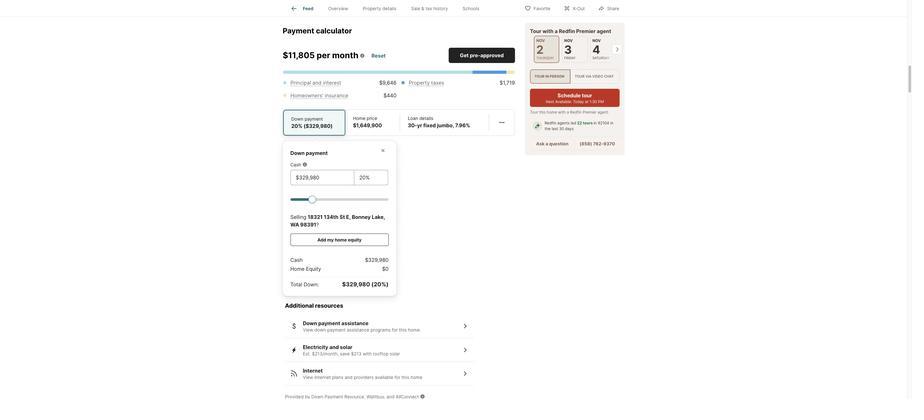 Task type: locate. For each thing, give the bounding box(es) containing it.
$329,980 left (20%)
[[342, 281, 370, 288]]

property inside property details tab
[[363, 6, 381, 11]]

1 horizontal spatial nov
[[564, 38, 573, 43]]

and inside electricity and solar est. $213/month, save                  $213 with rooftop solar
[[329, 345, 339, 351]]

down for down payment assistance view down payment assistance programs for this home.
[[303, 321, 317, 327]]

total
[[290, 282, 302, 288]]

0 vertical spatial property
[[363, 6, 381, 11]]

payment right "down"
[[327, 328, 346, 333]]

payment
[[283, 26, 314, 35]]

0 horizontal spatial home
[[290, 266, 305, 273]]

nov for 2
[[536, 38, 545, 43]]

and
[[312, 80, 321, 86], [329, 345, 339, 351], [345, 375, 353, 381]]

in right the 92104
[[610, 121, 613, 126]]

2 vertical spatial home
[[411, 375, 422, 381]]

nov inside nov 4 saturday
[[592, 38, 601, 43]]

2 horizontal spatial home
[[547, 110, 557, 115]]

0 vertical spatial home
[[547, 110, 557, 115]]

this inside down payment assistance view down payment assistance programs for this home.
[[399, 328, 407, 333]]

0 vertical spatial details
[[382, 6, 396, 11]]

1 horizontal spatial with
[[542, 28, 553, 34]]

nov down agent
[[592, 38, 601, 43]]

down inside down payment assistance view down payment assistance programs for this home.
[[303, 321, 317, 327]]

0 horizontal spatial a
[[545, 141, 548, 147]]

get pre-approved
[[460, 52, 504, 59]]

my
[[327, 238, 334, 243]]

list box
[[530, 70, 619, 84]]

0 horizontal spatial home
[[335, 238, 347, 243]]

additional resources
[[285, 303, 343, 310]]

nov down tour with a redfin premier agent
[[564, 38, 573, 43]]

payment inside $329,980 (20%) tooltip
[[306, 150, 328, 157]]

2 horizontal spatial nov
[[592, 38, 601, 43]]

with up nov 2 thursday
[[542, 28, 553, 34]]

solar up save
[[340, 345, 352, 351]]

762-
[[593, 141, 603, 147]]

nov inside "nov 3 friday"
[[564, 38, 573, 43]]

$329,980 (20%) tooltip
[[283, 136, 515, 297]]

0 vertical spatial redfin
[[559, 28, 575, 34]]

agent.
[[598, 110, 609, 115]]

2 vertical spatial redfin
[[545, 121, 556, 126]]

solar right rooftop
[[390, 352, 400, 357]]

tour
[[530, 28, 541, 34], [534, 74, 544, 79], [575, 74, 584, 79], [530, 110, 538, 115]]

for right available
[[395, 375, 400, 381]]

in the last 30 days
[[545, 121, 613, 131]]

e,
[[346, 214, 351, 221]]

loan details 30-yr fixed jumbo, 7.96%
[[408, 116, 470, 129]]

tour with a redfin premier agent
[[530, 28, 611, 34]]

home inside internet view internet plans and providers available for this home
[[411, 375, 422, 381]]

this inside internet view internet plans and providers available for this home
[[402, 375, 409, 381]]

0 vertical spatial with
[[542, 28, 553, 34]]

payment calculator
[[283, 26, 352, 35]]

0 horizontal spatial in
[[545, 74, 549, 79]]

details left sale
[[382, 6, 396, 11]]

in left the person
[[545, 74, 549, 79]]

internet down est.
[[303, 368, 323, 375]]

0 vertical spatial cash
[[290, 162, 301, 168]]

get
[[460, 52, 469, 59]]

agents
[[557, 121, 569, 126]]

with down available:
[[558, 110, 566, 115]]

in inside in the last 30 days
[[610, 121, 613, 126]]

details up fixed
[[419, 116, 433, 121]]

0 vertical spatial and
[[312, 80, 321, 86]]

1 horizontal spatial home
[[353, 116, 365, 121]]

this right available
[[402, 375, 409, 381]]

cash down down payment
[[290, 162, 301, 168]]

0 vertical spatial view
[[303, 328, 313, 333]]

payment down ($329,980)
[[306, 150, 328, 157]]

$1,649,900
[[353, 122, 382, 129]]

x-out button
[[558, 1, 590, 15]]

$329,980
[[365, 257, 389, 264], [342, 281, 370, 288]]

1 horizontal spatial solar
[[390, 352, 400, 357]]

1 horizontal spatial in
[[593, 121, 597, 126]]

Down Payment Slider range field
[[290, 196, 389, 203]]

$329,980 up $0
[[365, 257, 389, 264]]

premier down at on the right of the page
[[583, 110, 596, 115]]

a
[[555, 28, 558, 34], [567, 110, 569, 115], [545, 141, 548, 147]]

details
[[382, 6, 396, 11], [419, 116, 433, 121]]

1 vertical spatial home
[[335, 238, 347, 243]]

view left "down"
[[303, 328, 313, 333]]

1 vertical spatial view
[[303, 375, 313, 381]]

favorite button
[[519, 1, 556, 15]]

in inside list box
[[545, 74, 549, 79]]

2 horizontal spatial and
[[345, 375, 353, 381]]

schedule tour next available: today at 1:30 pm
[[546, 93, 604, 104]]

1 vertical spatial a
[[567, 110, 569, 115]]

down up "down"
[[303, 321, 317, 327]]

1 horizontal spatial details
[[419, 116, 433, 121]]

next image
[[612, 44, 622, 55]]

down up 20%
[[291, 116, 303, 122]]

2 nov from the left
[[564, 38, 573, 43]]

for right programs
[[392, 328, 398, 333]]

home
[[353, 116, 365, 121], [290, 266, 305, 273]]

with
[[542, 28, 553, 34], [558, 110, 566, 115], [363, 352, 372, 357]]

1 vertical spatial premier
[[583, 110, 596, 115]]

add
[[317, 238, 326, 243]]

programs
[[371, 328, 391, 333]]

2 view from the top
[[303, 375, 313, 381]]

1 vertical spatial this
[[399, 328, 407, 333]]

cash up home equity
[[290, 257, 303, 264]]

2 horizontal spatial a
[[567, 110, 569, 115]]

this
[[539, 110, 546, 115], [399, 328, 407, 333], [402, 375, 409, 381]]

1 vertical spatial $329,980
[[342, 281, 370, 288]]

for inside internet view internet plans and providers available for this home
[[395, 375, 400, 381]]

2 cash from the top
[[290, 257, 303, 264]]

down payment 20% ($329,980)
[[291, 116, 333, 129]]

homeowners' insurance
[[290, 92, 348, 99]]

$329,980 for $329,980 (20%)
[[342, 281, 370, 288]]

2 horizontal spatial in
[[610, 121, 613, 126]]

1 horizontal spatial home
[[411, 375, 422, 381]]

0 horizontal spatial nov
[[536, 38, 545, 43]]

available
[[375, 375, 393, 381]]

this left home.
[[399, 328, 407, 333]]

premier left agent
[[576, 28, 596, 34]]

1 vertical spatial cash
[[290, 257, 303, 264]]

home inside 'button'
[[335, 238, 347, 243]]

home up '$1,649,900'
[[353, 116, 365, 121]]

ask a question link
[[536, 141, 568, 147]]

redfin
[[559, 28, 575, 34], [570, 110, 581, 115], [545, 121, 556, 126]]

home up the total
[[290, 266, 305, 273]]

payment up ($329,980)
[[305, 116, 323, 122]]

tab list
[[283, 0, 492, 16]]

via
[[585, 74, 591, 79]]

2 vertical spatial this
[[402, 375, 409, 381]]

approved
[[480, 52, 504, 59]]

internet left plans on the left
[[314, 375, 331, 381]]

property taxes
[[409, 80, 444, 86]]

redfin up "nov 3 friday"
[[559, 28, 575, 34]]

nov inside nov 2 thursday
[[536, 38, 545, 43]]

and for principal
[[312, 80, 321, 86]]

jumbo,
[[437, 122, 454, 129]]

and for electricity
[[329, 345, 339, 351]]

0 horizontal spatial with
[[363, 352, 372, 357]]

solar
[[340, 345, 352, 351], [390, 352, 400, 357]]

with inside electricity and solar est. $213/month, save                  $213 with rooftop solar
[[363, 352, 372, 357]]

bonney
[[352, 214, 371, 221]]

this up the
[[539, 110, 546, 115]]

property taxes link
[[409, 80, 444, 86]]

home inside home price $1,649,900
[[353, 116, 365, 121]]

None button
[[534, 36, 559, 63], [562, 36, 587, 63], [590, 36, 616, 63], [534, 36, 559, 63], [562, 36, 587, 63], [590, 36, 616, 63]]

with right $213
[[363, 352, 372, 357]]

in right tours
[[593, 121, 597, 126]]

home for this
[[547, 110, 557, 115]]

at
[[585, 100, 588, 104]]

down inside down payment 20% ($329,980)
[[291, 116, 303, 122]]

2 vertical spatial with
[[363, 352, 372, 357]]

1 nov from the left
[[536, 38, 545, 43]]

redfin down today
[[570, 110, 581, 115]]

payment for down payment
[[306, 150, 328, 157]]

selling
[[290, 214, 308, 221]]

0 vertical spatial solar
[[340, 345, 352, 351]]

1 vertical spatial down
[[290, 150, 305, 157]]

equity
[[348, 238, 362, 243]]

home inside $329,980 (20%) tooltip
[[290, 266, 305, 273]]

view inside down payment assistance view down payment assistance programs for this home.
[[303, 328, 313, 333]]

next
[[546, 100, 554, 104]]

interest
[[323, 80, 341, 86]]

1 vertical spatial property
[[409, 80, 430, 86]]

1 vertical spatial with
[[558, 110, 566, 115]]

nov up thursday
[[536, 38, 545, 43]]

3 nov from the left
[[592, 38, 601, 43]]

0 vertical spatial home
[[353, 116, 365, 121]]

1 vertical spatial internet
[[314, 375, 331, 381]]

feed link
[[290, 5, 313, 12]]

view down est.
[[303, 375, 313, 381]]

details inside the loan details 30-yr fixed jumbo, 7.96%
[[419, 116, 433, 121]]

2 vertical spatial down
[[303, 321, 317, 327]]

and right plans on the left
[[345, 375, 353, 381]]

payment inside down payment 20% ($329,980)
[[305, 116, 323, 122]]

0 horizontal spatial property
[[363, 6, 381, 11]]

overview tab
[[321, 1, 355, 16]]

1 vertical spatial details
[[419, 116, 433, 121]]

4
[[592, 43, 600, 57]]

1 horizontal spatial a
[[555, 28, 558, 34]]

feed
[[303, 6, 313, 11]]

view
[[303, 328, 313, 333], [303, 375, 313, 381]]

loan
[[408, 116, 418, 121]]

details for loan details 30-yr fixed jumbo, 7.96%
[[419, 116, 433, 121]]

taxes
[[431, 80, 444, 86]]

$1,719
[[500, 80, 515, 86]]

internet view internet plans and providers available for this home
[[303, 368, 422, 381]]

9370
[[603, 141, 615, 147]]

details inside tab
[[382, 6, 396, 11]]

18321
[[308, 214, 323, 221]]

tour in person
[[534, 74, 564, 79]]

providers
[[354, 375, 374, 381]]

1 view from the top
[[303, 328, 313, 333]]

for
[[392, 328, 398, 333], [395, 375, 400, 381]]

redfin up the
[[545, 121, 556, 126]]

0 horizontal spatial details
[[382, 6, 396, 11]]

home
[[547, 110, 557, 115], [335, 238, 347, 243], [411, 375, 422, 381]]

payment up "down"
[[318, 321, 340, 327]]

2 vertical spatial and
[[345, 375, 353, 381]]

price
[[367, 116, 377, 121]]

cash
[[290, 162, 301, 168], [290, 257, 303, 264]]

and up $213/month,
[[329, 345, 339, 351]]

total down:
[[290, 282, 319, 288]]

electricity
[[303, 345, 328, 351]]

0 vertical spatial down
[[291, 116, 303, 122]]

down down 20%
[[290, 150, 305, 157]]

1 vertical spatial and
[[329, 345, 339, 351]]

property details
[[363, 6, 396, 11]]

tour for tour with a redfin premier agent
[[530, 28, 541, 34]]

0 horizontal spatial and
[[312, 80, 321, 86]]

1 vertical spatial home
[[290, 266, 305, 273]]

1 vertical spatial solar
[[390, 352, 400, 357]]

nov 2 thursday
[[536, 38, 554, 60]]

$213
[[351, 352, 361, 357]]

tours
[[583, 121, 593, 126]]

and up homeowners' insurance link
[[312, 80, 321, 86]]

home equity
[[290, 266, 321, 273]]

None text field
[[296, 174, 349, 182], [359, 174, 383, 182], [296, 174, 349, 182], [359, 174, 383, 182]]

0 vertical spatial $329,980
[[365, 257, 389, 264]]

property for property details
[[363, 6, 381, 11]]

0 vertical spatial for
[[392, 328, 398, 333]]

1 horizontal spatial and
[[329, 345, 339, 351]]

down inside $329,980 (20%) tooltip
[[290, 150, 305, 157]]

assistance
[[341, 321, 369, 327], [347, 328, 369, 333]]

0 vertical spatial internet
[[303, 368, 323, 375]]

home for home equity
[[290, 266, 305, 273]]

chat
[[604, 74, 614, 79]]

home.
[[408, 328, 421, 333]]

1 horizontal spatial property
[[409, 80, 430, 86]]

for inside down payment assistance view down payment assistance programs for this home.
[[392, 328, 398, 333]]

1 vertical spatial for
[[395, 375, 400, 381]]



Task type: describe. For each thing, give the bounding box(es) containing it.
pre-
[[470, 52, 480, 59]]

ask a question
[[536, 141, 568, 147]]

available:
[[555, 100, 572, 104]]

2 vertical spatial a
[[545, 141, 548, 147]]

pm
[[598, 100, 604, 104]]

homeowners' insurance link
[[290, 92, 348, 99]]

homeowners'
[[290, 92, 323, 99]]

nov 4 saturday
[[592, 38, 610, 60]]

insurance
[[325, 92, 348, 99]]

overview
[[328, 6, 348, 11]]

details for property details
[[382, 6, 396, 11]]

down for down payment 20% ($329,980)
[[291, 116, 303, 122]]

property for property taxes
[[409, 80, 430, 86]]

share
[[607, 6, 619, 11]]

2 horizontal spatial with
[[558, 110, 566, 115]]

question
[[549, 141, 568, 147]]

0 vertical spatial premier
[[576, 28, 596, 34]]

st
[[340, 214, 345, 221]]

1 vertical spatial redfin
[[570, 110, 581, 115]]

tax
[[426, 6, 432, 11]]

the
[[545, 127, 550, 131]]

resources
[[315, 303, 343, 310]]

$0
[[382, 266, 389, 273]]

down payment assistance view down payment assistance programs for this home.
[[303, 321, 421, 333]]

0 vertical spatial a
[[555, 28, 558, 34]]

per
[[317, 50, 330, 60]]

tab list containing feed
[[283, 0, 492, 16]]

last
[[552, 127, 558, 131]]

person
[[550, 74, 564, 79]]

and inside internet view internet plans and providers available for this home
[[345, 375, 353, 381]]

sale
[[411, 6, 420, 11]]

agent
[[597, 28, 611, 34]]

3
[[564, 43, 572, 57]]

20%
[[291, 123, 302, 129]]

add my home equity
[[317, 238, 362, 243]]

share button
[[593, 1, 625, 15]]

30
[[559, 127, 564, 131]]

out
[[577, 6, 585, 11]]

led
[[571, 121, 576, 126]]

electricity and solar est. $213/month, save                  $213 with rooftop solar
[[303, 345, 400, 357]]

lake,
[[372, 214, 385, 221]]

days
[[565, 127, 574, 131]]

fixed
[[423, 122, 436, 129]]

schools tab
[[455, 1, 487, 16]]

home for my
[[335, 238, 347, 243]]

0 horizontal spatial solar
[[340, 345, 352, 351]]

payment for down payment assistance view down payment assistance programs for this home.
[[318, 321, 340, 327]]

equity
[[306, 266, 321, 273]]

tour for tour via video chat
[[575, 74, 584, 79]]

nov for 3
[[564, 38, 573, 43]]

134th
[[324, 214, 338, 221]]

nov for 4
[[592, 38, 601, 43]]

history
[[433, 6, 448, 11]]

$329,980 for $329,980
[[365, 257, 389, 264]]

wa
[[290, 222, 299, 228]]

down:
[[304, 282, 319, 288]]

0 vertical spatial this
[[539, 110, 546, 115]]

$440
[[384, 92, 397, 99]]

yr
[[417, 122, 422, 129]]

0 vertical spatial assistance
[[341, 321, 369, 327]]

down
[[314, 328, 326, 333]]

1 cash from the top
[[290, 162, 301, 168]]

sale & tax history tab
[[404, 1, 455, 16]]

reset button
[[371, 50, 386, 62]]

tour for tour this home with a redfin premier agent.
[[530, 110, 538, 115]]

98391
[[300, 222, 316, 228]]

list box containing tour in person
[[530, 70, 619, 84]]

schedule
[[557, 93, 581, 99]]

add my home equity button
[[290, 234, 389, 246]]

video
[[592, 74, 603, 79]]

payment for down payment 20% ($329,980)
[[305, 116, 323, 122]]

$213/month,
[[312, 352, 339, 357]]

$11,805 per month
[[283, 50, 358, 60]]

view inside internet view internet plans and providers available for this home
[[303, 375, 313, 381]]

redfin agents led 22 tours in 92104
[[545, 121, 609, 126]]

$329,980 (20%)
[[342, 281, 389, 288]]

down for down payment
[[290, 150, 305, 157]]

rooftop
[[373, 352, 388, 357]]

(858) 762-9370
[[579, 141, 615, 147]]

month
[[332, 50, 358, 60]]

plans
[[332, 375, 343, 381]]

tour via video chat
[[575, 74, 614, 79]]

principal and interest link
[[290, 80, 341, 86]]

home for home price $1,649,900
[[353, 116, 365, 121]]

property details tab
[[355, 1, 404, 16]]

1 vertical spatial assistance
[[347, 328, 369, 333]]

today
[[573, 100, 584, 104]]

x-out
[[573, 6, 585, 11]]

92104
[[598, 121, 609, 126]]

nov 3 friday
[[564, 38, 576, 60]]

save
[[340, 352, 350, 357]]

7.96%
[[455, 122, 470, 129]]

tour
[[582, 93, 592, 99]]

(858)
[[579, 141, 592, 147]]

tour for tour in person
[[534, 74, 544, 79]]

ask
[[536, 141, 544, 147]]

principal and interest
[[290, 80, 341, 86]]



Task type: vqa. For each thing, say whether or not it's contained in the screenshot.


